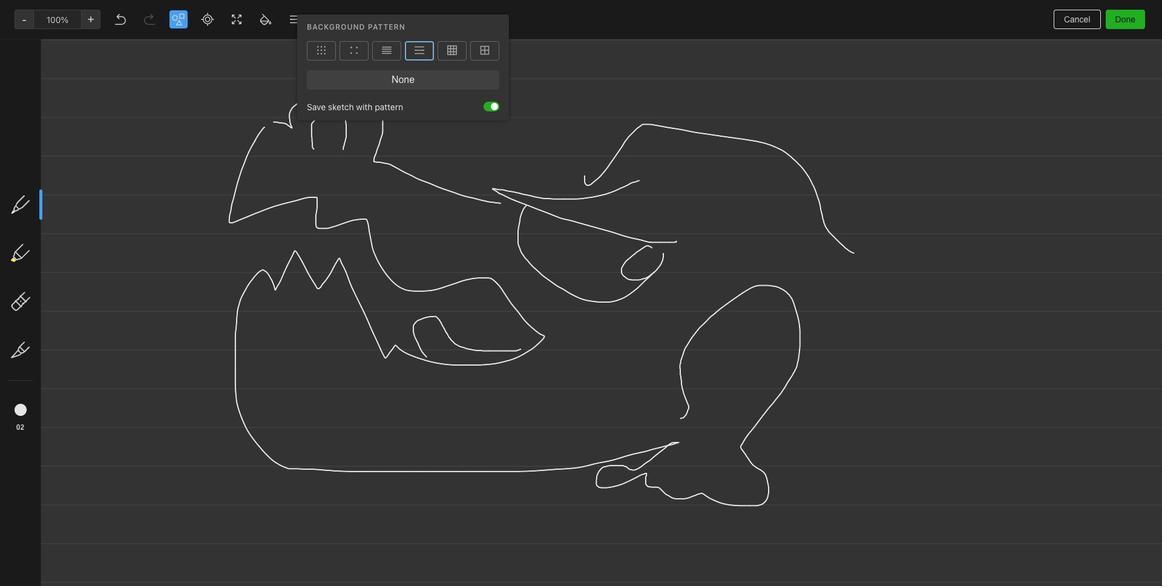 Task type: locate. For each thing, give the bounding box(es) containing it.
share button
[[1089, 5, 1134, 24]]

first notebook button
[[37, 6, 110, 23]]

first notebook
[[52, 9, 106, 19]]

collapse note image
[[8, 7, 23, 22]]

note window element
[[0, 0, 1163, 586]]

you
[[1066, 9, 1080, 19]]

only
[[1047, 9, 1064, 19]]

font family image
[[276, 34, 341, 51]]

font color image
[[377, 34, 408, 51]]

heading level image
[[211, 34, 273, 51]]



Task type: vqa. For each thing, say whether or not it's contained in the screenshot.
The Alignment image
yes



Task type: describe. For each thing, give the bounding box(es) containing it.
more image
[[715, 34, 752, 51]]

notebook
[[70, 9, 106, 19]]

Note Editor text field
[[0, 0, 1163, 586]]

alignment image
[[581, 34, 612, 51]]

highlight image
[[466, 34, 495, 51]]

font size image
[[344, 34, 374, 51]]

insert image
[[8, 34, 62, 51]]

first
[[52, 9, 68, 19]]

only you
[[1047, 9, 1080, 19]]

share
[[1100, 9, 1123, 19]]



